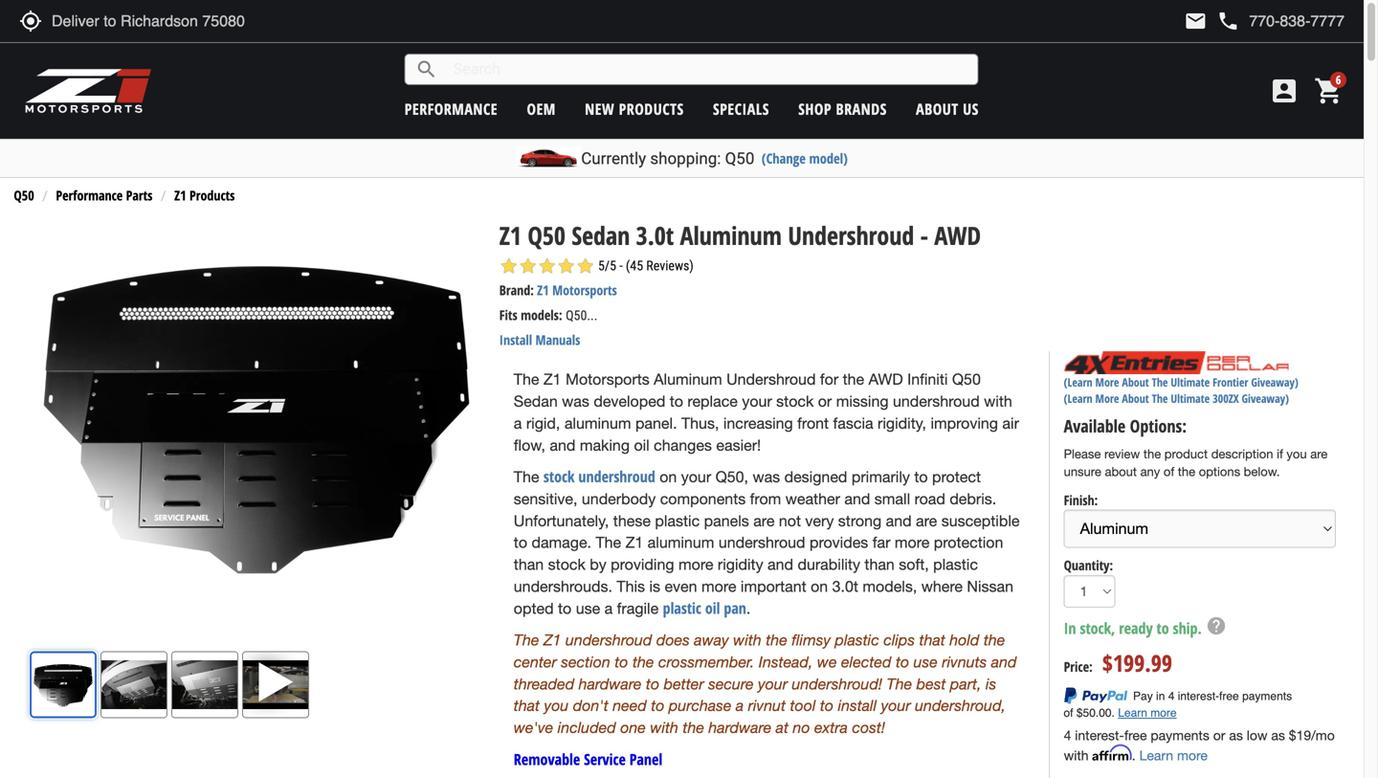 Task type: vqa. For each thing, say whether or not it's contained in the screenshot.
the bright
no



Task type: describe. For each thing, give the bounding box(es) containing it.
plastic inside the z1 undershroud does away with the flimsy plastic clips that hold the center section to the crossmember. instead, we elected to use rivnuts and threaded hardware to better secure your undershroud! the best part, is that you don't need to purchase a rivnut tool to install your undershroud, we've included one with the hardware at no extra cost!
[[836, 631, 880, 649]]

small
[[875, 490, 911, 508]]

is inside on your q50, was designed primarily to protect sensitive, underbody components from weather and small road debris. unfortunately, these plastic panels are not very strong and are susceptible to damage. the z1 aluminum undershroud provides far more protection than stock by providing more rigidity and durability than soft, plastic undershrouds. this is even more important on 3.0t models, where nissan opted to use a fragile
[[650, 578, 661, 596]]

install
[[838, 697, 877, 715]]

plastic down protection
[[934, 556, 979, 574]]

1 as from the left
[[1230, 728, 1244, 743]]

. inside the plastic oil pan .
[[747, 600, 751, 618]]

1 horizontal spatial or
[[1214, 728, 1226, 743]]

plastic down "even"
[[663, 598, 702, 619]]

learn more link
[[1140, 748, 1208, 764]]

clips
[[884, 631, 916, 649]]

the down (learn more about the ultimate frontier giveaway) link
[[1153, 391, 1169, 407]]

undershroud!
[[792, 675, 883, 693]]

sedan inside z1 q50 sedan 3.0t aluminum undershroud - awd star star star star star 5/5 - (45 reviews) brand: z1 motorsports fits models: q50... install manuals
[[572, 218, 630, 252]]

the left best
[[887, 675, 913, 693]]

crossmember.
[[659, 653, 755, 671]]

tool
[[790, 697, 816, 715]]

performance
[[56, 186, 123, 205]]

removable service panel
[[514, 749, 663, 770]]

products
[[190, 186, 235, 205]]

panel
[[630, 749, 663, 770]]

providing
[[611, 556, 675, 574]]

specials link
[[713, 99, 770, 119]]

of
[[1164, 465, 1175, 480]]

to right need
[[651, 697, 665, 715]]

z1 q50 sedan 3.0t aluminum undershroud - awd star star star star star 5/5 - (45 reviews) brand: z1 motorsports fits models: q50... install manuals
[[500, 218, 982, 349]]

performance parts link
[[56, 186, 153, 205]]

this
[[617, 578, 645, 596]]

brand:
[[500, 281, 534, 299]]

the up "center"
[[514, 631, 540, 649]]

review
[[1105, 447, 1141, 462]]

1 horizontal spatial are
[[916, 512, 938, 530]]

unfortunately,
[[514, 512, 609, 530]]

more up the plastic oil pan .
[[702, 578, 737, 596]]

0 horizontal spatial are
[[754, 512, 775, 530]]

shop
[[799, 99, 832, 119]]

the z1 motorsports aluminum undershroud for the awd infiniti q50 sedan was developed to replace your stock or missing undershroud with a rigid, aluminum panel. thus, increasing front fascia rigidity, improving air flow, and making oil changes easier!
[[514, 371, 1020, 454]]

1 vertical spatial giveaway)
[[1243, 391, 1290, 407]]

to up extra
[[821, 697, 834, 715]]

far
[[873, 534, 891, 552]]

q50...
[[566, 308, 598, 324]]

are inside (learn more about the ultimate frontier giveaway) (learn more about the ultimate 300zx giveaway) available options: please review the product description if you are unsure about any of the options below.
[[1311, 447, 1328, 462]]

z1 products
[[174, 186, 235, 205]]

sedan inside the z1 motorsports aluminum undershroud for the awd infiniti q50 sedan was developed to replace your stock or missing undershroud with a rigid, aluminum panel. thus, increasing front fascia rigidity, improving air flow, and making oil changes easier!
[[514, 393, 558, 410]]

more up soft,
[[895, 534, 930, 552]]

to down clips
[[896, 653, 910, 671]]

part,
[[951, 675, 982, 693]]

options
[[1200, 465, 1241, 480]]

to down undershrouds.
[[558, 600, 572, 618]]

(change
[[762, 149, 806, 168]]

important
[[741, 578, 807, 596]]

aluminum inside the z1 motorsports aluminum undershroud for the awd infiniti q50 sedan was developed to replace your stock or missing undershroud with a rigid, aluminum panel. thus, increasing front fascia rigidity, improving air flow, and making oil changes easier!
[[654, 371, 723, 389]]

with right the one
[[651, 719, 679, 737]]

1 ultimate from the top
[[1172, 375, 1211, 390]]

your inside the z1 motorsports aluminum undershroud for the awd infiniti q50 sedan was developed to replace your stock or missing undershroud with a rigid, aluminum panel. thus, increasing front fascia rigidity, improving air flow, and making oil changes easier!
[[742, 393, 773, 410]]

aluminum inside on your q50, was designed primarily to protect sensitive, underbody components from weather and small road debris. unfortunately, these plastic panels are not very strong and are susceptible to damage. the z1 aluminum undershroud provides far more protection than stock by providing more rigidity and durability than soft, plastic undershrouds. this is even more important on 3.0t models, where nissan opted to use a fragile
[[648, 534, 715, 552]]

2 vertical spatial about
[[1123, 391, 1150, 407]]

undershroud,
[[916, 697, 1006, 715]]

instead,
[[759, 653, 813, 671]]

was inside the z1 motorsports aluminum undershroud for the awd infiniti q50 sedan was developed to replace your stock or missing undershroud with a rigid, aluminum panel. thus, increasing front fascia rigidity, improving air flow, and making oil changes easier!
[[562, 393, 590, 410]]

a inside the z1 motorsports aluminum undershroud for the awd infiniti q50 sedan was developed to replace your stock or missing undershroud with a rigid, aluminum panel. thus, increasing front fascia rigidity, improving air flow, and making oil changes easier!
[[514, 415, 522, 432]]

included
[[558, 719, 616, 737]]

mail link
[[1185, 10, 1208, 33]]

1 star from the left
[[500, 257, 519, 276]]

aluminum inside the z1 motorsports aluminum undershroud for the awd infiniti q50 sedan was developed to replace your stock or missing undershroud with a rigid, aluminum panel. thus, increasing front fascia rigidity, improving air flow, and making oil changes easier!
[[565, 415, 632, 432]]

sensitive,
[[514, 490, 578, 508]]

you inside (learn more about the ultimate frontier giveaway) (learn more about the ultimate 300zx giveaway) available options: please review the product description if you are unsure about any of the options below.
[[1287, 447, 1308, 462]]

search
[[415, 58, 438, 81]]

1 horizontal spatial oil
[[706, 598, 721, 619]]

z1 up brand:
[[500, 218, 522, 252]]

your up rivnut
[[758, 675, 788, 693]]

these
[[614, 512, 651, 530]]

even
[[665, 578, 698, 596]]

plastic down components
[[655, 512, 700, 530]]

rivnuts
[[943, 653, 988, 671]]

and down small
[[886, 512, 912, 530]]

options:
[[1131, 415, 1188, 438]]

panel.
[[636, 415, 678, 432]]

the inside the z1 motorsports aluminum undershroud for the awd infiniti q50 sedan was developed to replace your stock or missing undershroud with a rigid, aluminum panel. thus, increasing front fascia rigidity, improving air flow, and making oil changes easier!
[[514, 371, 540, 389]]

help
[[1207, 616, 1228, 637]]

undershroud inside on your q50, was designed primarily to protect sensitive, underbody components from weather and small road debris. unfortunately, these plastic panels are not very strong and are susceptible to damage. the z1 aluminum undershroud provides far more protection than stock by providing more rigidity and durability than soft, plastic undershrouds. this is even more important on 3.0t models, where nissan opted to use a fragile
[[719, 534, 806, 552]]

where
[[922, 578, 963, 596]]

5/5 -
[[598, 258, 623, 274]]

low
[[1248, 728, 1268, 743]]

3.0t inside z1 q50 sedan 3.0t aluminum undershroud - awd star star star star star 5/5 - (45 reviews) brand: z1 motorsports fits models: q50... install manuals
[[637, 218, 674, 252]]

and up important
[[768, 556, 794, 574]]

the right hold
[[984, 631, 1006, 649]]

motorsports inside the z1 motorsports aluminum undershroud for the awd infiniti q50 sedan was developed to replace your stock or missing undershroud with a rigid, aluminum panel. thus, increasing front fascia rigidity, improving air flow, and making oil changes easier!
[[566, 371, 650, 389]]

to left damage.
[[514, 534, 528, 552]]

hold
[[950, 631, 980, 649]]

durability
[[798, 556, 861, 574]]

us
[[963, 99, 979, 119]]

service
[[584, 749, 626, 770]]

account_box
[[1270, 76, 1300, 106]]

very
[[806, 512, 834, 530]]

use inside the z1 undershroud does away with the flimsy plastic clips that hold the center section to the crossmember. instead, we elected to use rivnuts and threaded hardware to better secure your undershroud! the best part, is that you don't need to purchase a rivnut tool to install your undershroud, we've included one with the hardware at no extra cost!
[[914, 653, 938, 671]]

or inside the z1 motorsports aluminum undershroud for the awd infiniti q50 sedan was developed to replace your stock or missing undershroud with a rigid, aluminum panel. thus, increasing front fascia rigidity, improving air flow, and making oil changes easier!
[[819, 393, 832, 410]]

pan
[[724, 598, 747, 619]]

road
[[915, 490, 946, 508]]

(learn more about the ultimate frontier giveaway) (learn more about the ultimate 300zx giveaway) available options: please review the product description if you are unsure about any of the options below.
[[1064, 375, 1328, 480]]

undershroud up underbody
[[579, 466, 656, 487]]

learn
[[1140, 748, 1174, 764]]

stock inside the z1 motorsports aluminum undershroud for the awd infiniti q50 sedan was developed to replace your stock or missing undershroud with a rigid, aluminum panel. thus, increasing front fascia rigidity, improving air flow, and making oil changes easier!
[[777, 393, 814, 410]]

one
[[621, 719, 646, 737]]

to left better
[[646, 675, 660, 693]]

for
[[821, 371, 839, 389]]

at
[[776, 719, 789, 737]]

stock,
[[1081, 618, 1116, 639]]

performance
[[405, 99, 498, 119]]

infiniti
[[908, 371, 948, 389]]

and inside the z1 motorsports aluminum undershroud for the awd infiniti q50 sedan was developed to replace your stock or missing undershroud with a rigid, aluminum panel. thus, increasing front fascia rigidity, improving air flow, and making oil changes easier!
[[550, 436, 576, 454]]

shopping_cart link
[[1310, 76, 1345, 106]]

a inside the z1 undershroud does away with the flimsy plastic clips that hold the center section to the crossmember. instead, we elected to use rivnuts and threaded hardware to better secure your undershroud! the best part, is that you don't need to purchase a rivnut tool to install your undershroud, we've included one with the hardware at no extra cost!
[[736, 697, 744, 715]]

more up "even"
[[679, 556, 714, 574]]

1 vertical spatial on
[[811, 578, 829, 596]]

$19
[[1290, 728, 1312, 743]]

ready
[[1120, 618, 1154, 639]]

mail phone
[[1185, 10, 1240, 33]]

stock inside on your q50, was designed primarily to protect sensitive, underbody components from weather and small road debris. unfortunately, these plastic panels are not very strong and are susceptible to damage. the z1 aluminum undershroud provides far more protection than stock by providing more rigidity and durability than soft, plastic undershrouds. this is even more important on 3.0t models, where nissan opted to use a fragile
[[548, 556, 586, 574]]

2 as from the left
[[1272, 728, 1286, 743]]

shop brands
[[799, 99, 887, 119]]

. inside affirm . learn more
[[1133, 748, 1136, 764]]

install manuals link
[[500, 331, 581, 349]]

unsure
[[1064, 465, 1102, 480]]

2 (learn from the top
[[1064, 391, 1093, 407]]

quantity:
[[1064, 556, 1114, 575]]

protection
[[934, 534, 1004, 552]]

about
[[1106, 465, 1138, 480]]

brands
[[836, 99, 887, 119]]

1 vertical spatial about
[[1123, 375, 1150, 390]]

available
[[1064, 415, 1126, 438]]

z1 motorsports link
[[537, 281, 617, 299]]

rivnut
[[748, 697, 786, 715]]

the right of
[[1179, 465, 1196, 480]]

about us
[[916, 99, 979, 119]]

don't
[[573, 697, 609, 715]]

undershroud inside z1 q50 sedan 3.0t aluminum undershroud - awd star star star star star 5/5 - (45 reviews) brand: z1 motorsports fits models: q50... install manuals
[[788, 218, 915, 252]]

specials
[[713, 99, 770, 119]]

(change model) link
[[762, 149, 848, 168]]

about us link
[[916, 99, 979, 119]]

missing
[[837, 393, 889, 410]]

to right section
[[615, 653, 629, 671]]

extra
[[815, 719, 848, 737]]



Task type: locate. For each thing, give the bounding box(es) containing it.
more down 4 interest-free payments or as low as $19
[[1178, 748, 1208, 764]]

awd inside the z1 motorsports aluminum undershroud for the awd infiniti q50 sedan was developed to replace your stock or missing undershroud with a rigid, aluminum panel. thus, increasing front fascia rigidity, improving air flow, and making oil changes easier!
[[869, 371, 904, 389]]

0 vertical spatial about
[[916, 99, 959, 119]]

was up making
[[562, 393, 590, 410]]

. down free
[[1133, 748, 1136, 764]]

1 more from the top
[[1096, 375, 1120, 390]]

stock up undershrouds.
[[548, 556, 586, 574]]

0 horizontal spatial sedan
[[514, 393, 558, 410]]

1 horizontal spatial that
[[920, 631, 946, 649]]

1 horizontal spatial is
[[986, 675, 997, 693]]

1 vertical spatial ultimate
[[1172, 391, 1211, 407]]

threaded
[[514, 675, 575, 693]]

cost!
[[853, 719, 886, 737]]

0 vertical spatial undershroud
[[788, 218, 915, 252]]

phone
[[1217, 10, 1240, 33]]

3.0t down durability
[[833, 578, 859, 596]]

0 horizontal spatial that
[[514, 697, 540, 715]]

2 vertical spatial stock
[[548, 556, 586, 574]]

0 vertical spatial ultimate
[[1172, 375, 1211, 390]]

1 horizontal spatial on
[[811, 578, 829, 596]]

1 vertical spatial a
[[605, 600, 613, 618]]

0 horizontal spatial you
[[544, 697, 569, 715]]

primarily
[[852, 468, 911, 486]]

sedan
[[572, 218, 630, 252], [514, 393, 558, 410]]

center
[[514, 653, 557, 671]]

you inside the z1 undershroud does away with the flimsy plastic clips that hold the center section to the crossmember. instead, we elected to use rivnuts and threaded hardware to better secure your undershroud! the best part, is that you don't need to purchase a rivnut tool to install your undershroud, we've included one with the hardware at no extra cost!
[[544, 697, 569, 715]]

z1 left 'products'
[[174, 186, 186, 205]]

undershroud up section
[[566, 631, 653, 649]]

the up sensitive,
[[514, 468, 540, 486]]

the up instead,
[[766, 631, 788, 649]]

2 than from the left
[[865, 556, 895, 574]]

1 vertical spatial 3.0t
[[833, 578, 859, 596]]

1 horizontal spatial 3.0t
[[833, 578, 859, 596]]

0 vertical spatial motorsports
[[553, 281, 617, 299]]

that left hold
[[920, 631, 946, 649]]

0 horizontal spatial on
[[660, 468, 677, 486]]

and right "rivnuts"
[[992, 653, 1017, 671]]

0 vertical spatial you
[[1287, 447, 1308, 462]]

on down changes
[[660, 468, 677, 486]]

0 horizontal spatial is
[[650, 578, 661, 596]]

the up the missing on the bottom of the page
[[843, 371, 865, 389]]

new products link
[[585, 99, 684, 119]]

best
[[917, 675, 947, 693]]

q50 left performance
[[14, 186, 34, 205]]

are down road
[[916, 512, 938, 530]]

currently shopping: q50 (change model)
[[581, 149, 848, 168]]

undershroud up rigidity
[[719, 534, 806, 552]]

1 vertical spatial more
[[1096, 391, 1120, 407]]

hardware up don't
[[579, 675, 642, 693]]

aluminum up making
[[565, 415, 632, 432]]

rigid,
[[527, 415, 561, 432]]

. down important
[[747, 600, 751, 618]]

0 vertical spatial or
[[819, 393, 832, 410]]

stock up front on the bottom right of page
[[777, 393, 814, 410]]

plastic oil pan .
[[663, 598, 751, 619]]

about up (learn more about the ultimate 300zx giveaway) link at the bottom right of page
[[1123, 375, 1150, 390]]

with up air
[[985, 393, 1013, 410]]

1 vertical spatial aluminum
[[654, 371, 723, 389]]

thus,
[[682, 415, 720, 432]]

plastic
[[655, 512, 700, 530], [934, 556, 979, 574], [663, 598, 702, 619], [836, 631, 880, 649]]

or down for
[[819, 393, 832, 410]]

0 horizontal spatial use
[[576, 600, 601, 618]]

1 vertical spatial or
[[1214, 728, 1226, 743]]

1 horizontal spatial sedan
[[572, 218, 630, 252]]

purchase
[[669, 697, 732, 715]]

ultimate up (learn more about the ultimate 300zx giveaway) link at the bottom right of page
[[1172, 375, 1211, 390]]

z1 motorsports logo image
[[24, 67, 153, 115]]

(learn more about the ultimate 300zx giveaway) link
[[1064, 391, 1290, 407]]

q50 link
[[14, 186, 34, 205]]

q50 inside z1 q50 sedan 3.0t aluminum undershroud - awd star star star star star 5/5 - (45 reviews) brand: z1 motorsports fits models: q50... install manuals
[[528, 218, 566, 252]]

finish:
[[1064, 491, 1099, 509]]

aluminum up replace
[[654, 371, 723, 389]]

1 vertical spatial awd
[[869, 371, 904, 389]]

q50 inside the z1 motorsports aluminum undershroud for the awd infiniti q50 sedan was developed to replace your stock or missing undershroud with a rigid, aluminum panel. thus, increasing front fascia rigidity, improving air flow, and making oil changes easier!
[[953, 371, 981, 389]]

manuals
[[536, 331, 581, 349]]

z1 inside the z1 undershroud does away with the flimsy plastic clips that hold the center section to the crossmember. instead, we elected to use rivnuts and threaded hardware to better secure your undershroud! the best part, is that you don't need to purchase a rivnut tool to install your undershroud, we've included one with the hardware at no extra cost!
[[544, 631, 562, 649]]

than down far
[[865, 556, 895, 574]]

0 horizontal spatial .
[[747, 600, 751, 618]]

z1
[[174, 186, 186, 205], [500, 218, 522, 252], [537, 281, 549, 299], [544, 371, 562, 389], [626, 534, 644, 552], [544, 631, 562, 649]]

1 vertical spatial undershroud
[[727, 371, 816, 389]]

as
[[1230, 728, 1244, 743], [1272, 728, 1286, 743]]

0 vertical spatial stock
[[777, 393, 814, 410]]

debris.
[[950, 490, 997, 508]]

to up road
[[915, 468, 928, 486]]

undershrouds.
[[514, 578, 613, 596]]

motorsports up developed
[[566, 371, 650, 389]]

0 vertical spatial use
[[576, 600, 601, 618]]

the down 'purchase'
[[683, 719, 705, 737]]

affirm . learn more
[[1093, 745, 1208, 764]]

awd inside z1 q50 sedan 3.0t aluminum undershroud - awd star star star star star 5/5 - (45 reviews) brand: z1 motorsports fits models: q50... install manuals
[[935, 218, 982, 252]]

developed
[[594, 393, 666, 410]]

and inside the z1 undershroud does away with the flimsy plastic clips that hold the center section to the crossmember. instead, we elected to use rivnuts and threaded hardware to better secure your undershroud! the best part, is that you don't need to purchase a rivnut tool to install your undershroud, we've included one with the hardware at no extra cost!
[[992, 653, 1017, 671]]

to up panel.
[[670, 393, 684, 410]]

a
[[514, 415, 522, 432], [605, 600, 613, 618], [736, 697, 744, 715]]

1 vertical spatial oil
[[706, 598, 721, 619]]

shop brands link
[[799, 99, 887, 119]]

0 vertical spatial a
[[514, 415, 522, 432]]

/mo with
[[1064, 728, 1336, 764]]

0 vertical spatial (learn
[[1064, 375, 1093, 390]]

stock up sensitive,
[[544, 466, 575, 487]]

that up we've
[[514, 697, 540, 715]]

elected
[[842, 653, 892, 671]]

easier!
[[717, 436, 761, 454]]

undershroud inside the z1 undershroud does away with the flimsy plastic clips that hold the center section to the crossmember. instead, we elected to use rivnuts and threaded hardware to better secure your undershroud! the best part, is that you don't need to purchase a rivnut tool to install your undershroud, we've included one with the hardware at no extra cost!
[[566, 631, 653, 649]]

sedan up '5/5 -'
[[572, 218, 630, 252]]

fascia
[[834, 415, 874, 432]]

2 star from the left
[[519, 257, 538, 276]]

0 horizontal spatial a
[[514, 415, 522, 432]]

0 vertical spatial more
[[1096, 375, 1120, 390]]

1 horizontal spatial was
[[753, 468, 781, 486]]

oil left pan
[[706, 598, 721, 619]]

rigidity
[[718, 556, 764, 574]]

1 vertical spatial hardware
[[709, 719, 772, 737]]

more inside affirm . learn more
[[1178, 748, 1208, 764]]

awd for the
[[869, 371, 904, 389]]

0 vertical spatial is
[[650, 578, 661, 596]]

oem link
[[527, 99, 556, 119]]

z1 inside on your q50, was designed primarily to protect sensitive, underbody components from weather and small road debris. unfortunately, these plastic panels are not very strong and are susceptible to damage. the z1 aluminum undershroud provides far more protection than stock by providing more rigidity and durability than soft, plastic undershrouds. this is even more important on 3.0t models, where nissan opted to use a fragile
[[626, 534, 644, 552]]

interest-
[[1076, 728, 1125, 743]]

on down durability
[[811, 578, 829, 596]]

a left fragile
[[605, 600, 613, 618]]

(learn more about the ultimate frontier giveaway) link
[[1064, 375, 1299, 390]]

fits
[[500, 306, 518, 324]]

designed
[[785, 468, 848, 486]]

the stock undershroud
[[514, 466, 656, 487]]

1 vertical spatial sedan
[[514, 393, 558, 410]]

to inside the z1 motorsports aluminum undershroud for the awd infiniti q50 sedan was developed to replace your stock or missing undershroud with a rigid, aluminum panel. thus, increasing front fascia rigidity, improving air flow, and making oil changes easier!
[[670, 393, 684, 410]]

with inside /mo with
[[1064, 748, 1089, 764]]

phone link
[[1217, 10, 1345, 33]]

with down 4
[[1064, 748, 1089, 764]]

giveaway) right frontier at the right of the page
[[1252, 375, 1299, 390]]

0 vertical spatial that
[[920, 631, 946, 649]]

a up flow,
[[514, 415, 522, 432]]

undershroud up increasing
[[727, 371, 816, 389]]

1 horizontal spatial you
[[1287, 447, 1308, 462]]

use
[[576, 600, 601, 618], [914, 653, 938, 671]]

z1 down the manuals
[[544, 371, 562, 389]]

as left low
[[1230, 728, 1244, 743]]

away
[[695, 631, 729, 649]]

to left ship.
[[1157, 618, 1170, 639]]

2 vertical spatial a
[[736, 697, 744, 715]]

5 star from the left
[[576, 257, 595, 276]]

aluminum inside z1 q50 sedan 3.0t aluminum undershroud - awd star star star star star 5/5 - (45 reviews) brand: z1 motorsports fits models: q50... install manuals
[[680, 218, 782, 252]]

1 horizontal spatial aluminum
[[648, 534, 715, 552]]

the inside the stock undershroud
[[514, 468, 540, 486]]

0 vertical spatial giveaway)
[[1252, 375, 1299, 390]]

1 vertical spatial .
[[1133, 748, 1136, 764]]

1 horizontal spatial use
[[914, 653, 938, 671]]

motorsports up the q50...
[[553, 281, 617, 299]]

awd for -
[[935, 218, 982, 252]]

from
[[750, 490, 782, 508]]

the up (learn more about the ultimate 300zx giveaway) link at the bottom right of page
[[1153, 375, 1169, 390]]

0 horizontal spatial hardware
[[579, 675, 642, 693]]

0 vertical spatial .
[[747, 600, 751, 618]]

4 star from the left
[[557, 257, 576, 276]]

3 star from the left
[[538, 257, 557, 276]]

was up the from
[[753, 468, 781, 486]]

2 horizontal spatial a
[[736, 697, 744, 715]]

with down pan
[[734, 631, 762, 649]]

2 horizontal spatial are
[[1311, 447, 1328, 462]]

3.0t inside on your q50, was designed primarily to protect sensitive, underbody components from weather and small road debris. unfortunately, these plastic panels are not very strong and are susceptible to damage. the z1 aluminum undershroud provides far more protection than stock by providing more rigidity and durability than soft, plastic undershrouds. this is even more important on 3.0t models, where nissan opted to use a fragile
[[833, 578, 859, 596]]

oil inside the z1 motorsports aluminum undershroud for the awd infiniti q50 sedan was developed to replace your stock or missing undershroud with a rigid, aluminum panel. thus, increasing front fascia rigidity, improving air flow, and making oil changes easier!
[[634, 436, 650, 454]]

2 more from the top
[[1096, 391, 1120, 407]]

components
[[660, 490, 746, 508]]

z1 up "center"
[[544, 631, 562, 649]]

stock undershroud link
[[544, 466, 656, 487]]

ultimate down (learn more about the ultimate frontier giveaway) link
[[1172, 391, 1211, 407]]

undershroud inside the z1 motorsports aluminum undershroud for the awd infiniti q50 sedan was developed to replace your stock or missing undershroud with a rigid, aluminum panel. thus, increasing front fascia rigidity, improving air flow, and making oil changes easier!
[[893, 393, 980, 410]]

the inside the z1 motorsports aluminum undershroud for the awd infiniti q50 sedan was developed to replace your stock or missing undershroud with a rigid, aluminum panel. thus, increasing front fascia rigidity, improving air flow, and making oil changes easier!
[[843, 371, 865, 389]]

a inside on your q50, was designed primarily to protect sensitive, underbody components from weather and small road debris. unfortunately, these plastic panels are not very strong and are susceptible to damage. the z1 aluminum undershroud provides far more protection than stock by providing more rigidity and durability than soft, plastic undershrouds. this is even more important on 3.0t models, where nissan opted to use a fragile
[[605, 600, 613, 618]]

undershroud left the '-'
[[788, 218, 915, 252]]

1 vertical spatial is
[[986, 675, 997, 693]]

1 horizontal spatial a
[[605, 600, 613, 618]]

with inside the z1 motorsports aluminum undershroud for the awd infiniti q50 sedan was developed to replace your stock or missing undershroud with a rigid, aluminum panel. thus, increasing front fascia rigidity, improving air flow, and making oil changes easier!
[[985, 393, 1013, 410]]

(learn
[[1064, 375, 1093, 390], [1064, 391, 1093, 407]]

or
[[819, 393, 832, 410], [1214, 728, 1226, 743]]

4 interest-free payments or as low as $19
[[1064, 728, 1312, 743]]

2 ultimate from the top
[[1172, 391, 1211, 407]]

1 vertical spatial motorsports
[[566, 371, 650, 389]]

aluminum up "even"
[[648, 534, 715, 552]]

about left us
[[916, 99, 959, 119]]

1 horizontal spatial hardware
[[709, 719, 772, 737]]

price:
[[1064, 658, 1093, 676]]

about up 'options:'
[[1123, 391, 1150, 407]]

fragile
[[617, 600, 659, 618]]

install
[[500, 331, 532, 349]]

0 vertical spatial was
[[562, 393, 590, 410]]

use up best
[[914, 653, 938, 671]]

0 horizontal spatial or
[[819, 393, 832, 410]]

your inside on your q50, was designed primarily to protect sensitive, underbody components from weather and small road debris. unfortunately, these plastic panels are not very strong and are susceptible to damage. the z1 aluminum undershroud provides far more protection than stock by providing more rigidity and durability than soft, plastic undershrouds. this is even more important on 3.0t models, where nissan opted to use a fragile
[[682, 468, 712, 486]]

1 vertical spatial use
[[914, 653, 938, 671]]

oil
[[634, 436, 650, 454], [706, 598, 721, 619]]

flimsy
[[792, 631, 831, 649]]

z1 inside the z1 motorsports aluminum undershroud for the awd infiniti q50 sedan was developed to replace your stock or missing undershroud with a rigid, aluminum panel. thus, increasing front fascia rigidity, improving air flow, and making oil changes easier!
[[544, 371, 562, 389]]

the up any
[[1144, 447, 1162, 462]]

the up by
[[596, 534, 622, 552]]

undershroud down infiniti
[[893, 393, 980, 410]]

products
[[619, 99, 684, 119]]

better
[[664, 675, 704, 693]]

3.0t down shopping:
[[637, 218, 674, 252]]

are down the from
[[754, 512, 775, 530]]

as right low
[[1272, 728, 1286, 743]]

1 vertical spatial that
[[514, 697, 540, 715]]

1 vertical spatial aluminum
[[648, 534, 715, 552]]

0 vertical spatial aluminum
[[565, 415, 632, 432]]

free
[[1125, 728, 1148, 743]]

your up components
[[682, 468, 712, 486]]

is inside the z1 undershroud does away with the flimsy plastic clips that hold the center section to the crossmember. instead, we elected to use rivnuts and threaded hardware to better secure your undershroud! the best part, is that you don't need to purchase a rivnut tool to install your undershroud, we've included one with the hardware at no extra cost!
[[986, 675, 997, 693]]

a down secure
[[736, 697, 744, 715]]

models:
[[521, 306, 563, 324]]

is right part,
[[986, 675, 997, 693]]

0 vertical spatial hardware
[[579, 675, 642, 693]]

Search search field
[[438, 55, 978, 84]]

opted
[[514, 600, 554, 618]]

to inside in stock, ready to ship. help
[[1157, 618, 1170, 639]]

1 vertical spatial (learn
[[1064, 391, 1093, 407]]

use inside on your q50, was designed primarily to protect sensitive, underbody components from weather and small road debris. unfortunately, these plastic panels are not very strong and are susceptible to damage. the z1 aluminum undershroud provides far more protection than stock by providing more rigidity and durability than soft, plastic undershrouds. this is even more important on 3.0t models, where nissan opted to use a fragile
[[576, 600, 601, 618]]

1 horizontal spatial than
[[865, 556, 895, 574]]

soft,
[[899, 556, 930, 574]]

is right this
[[650, 578, 661, 596]]

we
[[818, 653, 838, 671]]

rigidity,
[[878, 415, 927, 432]]

you right if
[[1287, 447, 1308, 462]]

are right if
[[1311, 447, 1328, 462]]

use down undershrouds.
[[576, 600, 601, 618]]

performance link
[[405, 99, 498, 119]]

1 vertical spatial stock
[[544, 466, 575, 487]]

$199.99
[[1103, 648, 1173, 679]]

1 horizontal spatial as
[[1272, 728, 1286, 743]]

awd right the '-'
[[935, 218, 982, 252]]

0 vertical spatial aluminum
[[680, 218, 782, 252]]

was inside on your q50, was designed primarily to protect sensitive, underbody components from weather and small road debris. unfortunately, these plastic panels are not very strong and are susceptible to damage. the z1 aluminum undershroud provides far more protection than stock by providing more rigidity and durability than soft, plastic undershrouds. this is even more important on 3.0t models, where nissan opted to use a fragile
[[753, 468, 781, 486]]

z1 up models:
[[537, 281, 549, 299]]

0 horizontal spatial awd
[[869, 371, 904, 389]]

sedan up 'rigid,'
[[514, 393, 558, 410]]

your up increasing
[[742, 393, 773, 410]]

or left low
[[1214, 728, 1226, 743]]

1 than from the left
[[514, 556, 544, 574]]

0 vertical spatial awd
[[935, 218, 982, 252]]

and up strong
[[845, 490, 871, 508]]

0 vertical spatial oil
[[634, 436, 650, 454]]

1 vertical spatial was
[[753, 468, 781, 486]]

0 horizontal spatial as
[[1230, 728, 1244, 743]]

on your q50, was designed primarily to protect sensitive, underbody components from weather and small road debris. unfortunately, these plastic panels are not very strong and are susceptible to damage. the z1 aluminum undershroud provides far more protection than stock by providing more rigidity and durability than soft, plastic undershrouds. this is even more important on 3.0t models, where nissan opted to use a fragile
[[514, 468, 1020, 618]]

removable
[[514, 749, 580, 770]]

you down threaded
[[544, 697, 569, 715]]

4
[[1064, 728, 1072, 743]]

motorsports inside z1 q50 sedan 3.0t aluminum undershroud - awd star star star star star 5/5 - (45 reviews) brand: z1 motorsports fits models: q50... install manuals
[[553, 281, 617, 299]]

0 vertical spatial sedan
[[572, 218, 630, 252]]

0 horizontal spatial than
[[514, 556, 544, 574]]

0 horizontal spatial was
[[562, 393, 590, 410]]

0 vertical spatial on
[[660, 468, 677, 486]]

plastic up elected
[[836, 631, 880, 649]]

q50 left (change
[[725, 149, 755, 168]]

please
[[1064, 447, 1102, 462]]

the inside on your q50, was designed primarily to protect sensitive, underbody components from weather and small road debris. unfortunately, these plastic panels are not very strong and are susceptible to damage. the z1 aluminum undershroud provides far more protection than stock by providing more rigidity and durability than soft, plastic undershrouds. this is even more important on 3.0t models, where nissan opted to use a fragile
[[596, 534, 622, 552]]

the z1 undershroud does away with the flimsy plastic clips that hold the center section to the crossmember. instead, we elected to use rivnuts and threaded hardware to better secure your undershroud! the best part, is that you don't need to purchase a rivnut tool to install your undershroud, we've included one with the hardware at no extra cost!
[[514, 631, 1017, 737]]

1 vertical spatial you
[[544, 697, 569, 715]]

1 horizontal spatial awd
[[935, 218, 982, 252]]

not
[[779, 512, 802, 530]]

undershroud inside the z1 motorsports aluminum undershroud for the awd infiniti q50 sedan was developed to replace your stock or missing undershroud with a rigid, aluminum panel. thus, increasing front fascia rigidity, improving air flow, and making oil changes easier!
[[727, 371, 816, 389]]

0 horizontal spatial aluminum
[[565, 415, 632, 432]]

0 vertical spatial 3.0t
[[637, 218, 674, 252]]

q50
[[725, 149, 755, 168], [14, 186, 34, 205], [528, 218, 566, 252], [953, 371, 981, 389]]

0 horizontal spatial 3.0t
[[637, 218, 674, 252]]

than down damage.
[[514, 556, 544, 574]]

.
[[747, 600, 751, 618], [1133, 748, 1136, 764]]

your up cost!
[[882, 697, 911, 715]]

susceptible
[[942, 512, 1020, 530]]

0 horizontal spatial oil
[[634, 436, 650, 454]]

1 (learn from the top
[[1064, 375, 1093, 390]]

the up need
[[633, 653, 655, 671]]

damage.
[[532, 534, 592, 552]]

1 horizontal spatial .
[[1133, 748, 1136, 764]]

oil down panel.
[[634, 436, 650, 454]]

you
[[1287, 447, 1308, 462], [544, 697, 569, 715]]

and down 'rigid,'
[[550, 436, 576, 454]]



